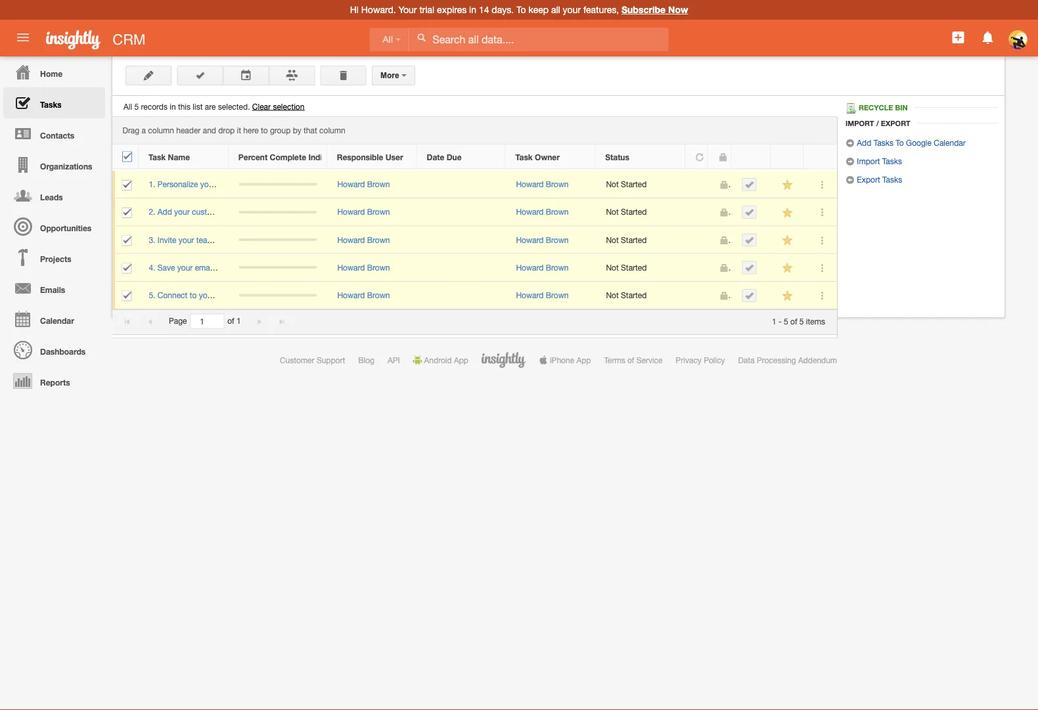 Task type: vqa. For each thing, say whether or not it's contained in the screenshot.
View Dashboard Cards I'm Following
no



Task type: describe. For each thing, give the bounding box(es) containing it.
data processing addendum
[[739, 356, 838, 365]]

mark this task complete image for 3. invite your team
[[745, 236, 754, 245]]

save
[[158, 263, 175, 272]]

add tasks to google calendar link
[[846, 138, 966, 148]]

not for 2. add your customers
[[606, 208, 619, 217]]

circle arrow right image for import tasks
[[846, 157, 855, 166]]

5. connect to your files and apps
[[149, 291, 266, 300]]

not for 1. personalize your account
[[606, 180, 619, 189]]

tasks inside navigation
[[40, 100, 62, 109]]

your left files
[[199, 291, 214, 300]]

import for import tasks
[[858, 156, 881, 166]]

row containing 2. add your customers
[[112, 199, 838, 226]]

1 press ctrl + space to group column header from the left
[[732, 145, 771, 169]]

api link
[[388, 356, 400, 365]]

-
[[779, 317, 782, 326]]

owner
[[535, 152, 560, 162]]

2. add your customers
[[149, 208, 229, 217]]

date due
[[427, 152, 462, 162]]

service
[[637, 356, 663, 365]]

hi
[[350, 4, 359, 15]]

selected.
[[218, 102, 250, 111]]

following image for 3. invite your team
[[782, 234, 794, 247]]

14
[[479, 4, 489, 15]]

/
[[877, 119, 879, 128]]

0 vertical spatial add
[[858, 138, 872, 147]]

0 vertical spatial to
[[517, 4, 526, 15]]

now
[[669, 4, 689, 15]]

terms
[[604, 356, 626, 365]]

0% complete image
[[239, 183, 317, 186]]

3.
[[149, 235, 155, 244]]

app for android app
[[454, 356, 469, 365]]

mark this task complete image for 2. add your customers
[[745, 208, 754, 217]]

tasks for export tasks
[[883, 175, 903, 184]]

tasks link
[[3, 87, 105, 118]]

1.
[[149, 180, 155, 189]]

all for all
[[383, 34, 393, 45]]

opportunities link
[[3, 211, 105, 242]]

private task image for not started
[[720, 180, 729, 190]]

group
[[270, 126, 291, 135]]

1 vertical spatial to
[[190, 291, 197, 300]]

recycle bin
[[859, 103, 908, 112]]

features,
[[584, 4, 619, 15]]

your
[[399, 4, 417, 15]]

not for 4. save your emails
[[606, 263, 619, 272]]

indicator
[[309, 152, 342, 162]]

your for team
[[179, 235, 194, 244]]

2 press ctrl + space to group column header from the left
[[771, 145, 804, 169]]

crm
[[113, 31, 146, 48]]

privacy
[[676, 356, 702, 365]]

not started for 3. invite your team
[[606, 235, 647, 244]]

task name
[[149, 152, 190, 162]]

percent complete indicator responsible user
[[238, 152, 403, 162]]

private task image for 5. connect to your files and apps
[[720, 291, 729, 301]]

list
[[193, 102, 203, 111]]

not started for 4. save your emails
[[606, 263, 647, 272]]

tasks for import tasks
[[883, 156, 903, 166]]

1 vertical spatial to
[[896, 138, 904, 147]]

that
[[304, 126, 317, 135]]

0 vertical spatial and
[[203, 126, 216, 135]]

a
[[142, 126, 146, 135]]

1 horizontal spatial of
[[628, 356, 635, 365]]

row containing task name
[[112, 145, 837, 169]]

clear selection link
[[252, 102, 305, 111]]

hi howard. your trial expires in 14 days. to keep all your features, subscribe now
[[350, 4, 689, 15]]

not started for 5. connect to your files and apps
[[606, 291, 647, 300]]

calendar inside navigation
[[40, 316, 74, 325]]

task for task owner
[[516, 152, 533, 162]]

emails
[[40, 285, 65, 295]]

repeating task image
[[696, 153, 705, 162]]

Search all data.... text field
[[410, 28, 669, 51]]

all link
[[370, 28, 410, 52]]

2 horizontal spatial 5
[[800, 317, 804, 326]]

calendar link
[[3, 304, 105, 335]]

notifications image
[[981, 30, 996, 45]]

not started cell for 2. add your customers
[[596, 199, 686, 226]]

mark this task complete image for 1. personalize your account
[[745, 180, 754, 189]]

1 1 from the left
[[237, 317, 241, 326]]

percent
[[238, 152, 268, 162]]

row group containing 1. personalize your account
[[112, 171, 838, 310]]

1 horizontal spatial export
[[881, 119, 911, 128]]

import tasks
[[855, 156, 903, 166]]

task owner
[[516, 152, 560, 162]]

recycle
[[859, 103, 894, 112]]

iphone
[[550, 356, 575, 365]]

data processing addendum link
[[739, 356, 838, 365]]

page
[[169, 317, 187, 326]]

more link
[[372, 66, 416, 85]]

subscribe now link
[[622, 4, 689, 15]]

it
[[237, 126, 241, 135]]

0 horizontal spatial in
[[170, 102, 176, 111]]

subscribe
[[622, 4, 666, 15]]

import for import / export
[[846, 119, 875, 128]]

tasks for add tasks to google calendar
[[874, 138, 894, 147]]

navigation containing home
[[0, 57, 105, 396]]

blog link
[[358, 356, 375, 365]]

are
[[205, 102, 216, 111]]

white image
[[417, 33, 426, 42]]

started for 1. personalize your account
[[621, 180, 647, 189]]

policy
[[704, 356, 726, 365]]

1 horizontal spatial to
[[261, 126, 268, 135]]

row containing 4. save your emails
[[112, 254, 838, 282]]

following image for 2. add your customers
[[782, 207, 794, 219]]

row group containing task name
[[112, 145, 837, 169]]

emails link
[[3, 273, 105, 304]]

export tasks
[[855, 175, 903, 184]]

privacy policy
[[676, 356, 726, 365]]

your right 'all'
[[563, 4, 581, 15]]

complete
[[270, 152, 306, 162]]

days.
[[492, 4, 514, 15]]

circle arrow left image
[[846, 176, 855, 185]]

iphone app
[[550, 356, 591, 365]]

recycle bin link
[[846, 103, 915, 114]]



Task type: locate. For each thing, give the bounding box(es) containing it.
app right iphone at the bottom right of the page
[[577, 356, 591, 365]]

3 row from the top
[[112, 199, 838, 226]]

0 vertical spatial mark this task complete image
[[745, 180, 754, 189]]

started for 3. invite your team
[[621, 235, 647, 244]]

addendum
[[799, 356, 838, 365]]

support
[[317, 356, 345, 365]]

press ctrl + space to group column header up following icon
[[771, 145, 804, 169]]

1 vertical spatial in
[[170, 102, 176, 111]]

keep
[[529, 4, 549, 15]]

1 vertical spatial private task image
[[720, 180, 729, 190]]

started for 4. save your emails
[[621, 263, 647, 272]]

3 private task image from the top
[[720, 264, 729, 273]]

0 horizontal spatial export
[[858, 175, 881, 184]]

1 right 1 field
[[237, 317, 241, 326]]

to left 'google'
[[896, 138, 904, 147]]

task
[[149, 152, 166, 162], [516, 152, 533, 162]]

1 horizontal spatial calendar
[[934, 138, 966, 147]]

0 horizontal spatial to
[[190, 291, 197, 300]]

1 not from the top
[[606, 180, 619, 189]]

your for account
[[200, 180, 216, 189]]

circle arrow right image for add tasks to google calendar
[[846, 139, 855, 148]]

row group
[[112, 145, 837, 169], [112, 171, 838, 310]]

1. personalize your account
[[149, 180, 247, 189]]

not started cell for 4. save your emails
[[596, 254, 686, 282]]

1 column from the left
[[148, 126, 174, 135]]

4.
[[149, 263, 155, 272]]

started for 2. add your customers
[[621, 208, 647, 217]]

1 horizontal spatial and
[[233, 291, 246, 300]]

tasks up contacts link at the left top of page
[[40, 100, 62, 109]]

private task image
[[720, 208, 729, 217], [720, 236, 729, 245], [720, 264, 729, 273], [720, 291, 729, 301]]

not started cell for 3. invite your team
[[596, 226, 686, 254]]

0 horizontal spatial 5
[[134, 102, 139, 111]]

4 following image from the top
[[782, 290, 794, 302]]

invite
[[158, 235, 176, 244]]

connect
[[158, 291, 188, 300]]

clear
[[252, 102, 271, 111]]

1 field
[[191, 314, 224, 329]]

0 horizontal spatial add
[[158, 208, 172, 217]]

3 following image from the top
[[782, 262, 794, 275]]

tasks down the "add tasks to google calendar" link
[[883, 156, 903, 166]]

mark this task complete image for 4. save your emails
[[745, 263, 754, 273]]

drop
[[218, 126, 235, 135]]

and right files
[[233, 291, 246, 300]]

0 horizontal spatial task
[[149, 152, 166, 162]]

0 vertical spatial row group
[[112, 145, 837, 169]]

2 not from the top
[[606, 208, 619, 217]]

customer support link
[[280, 356, 345, 365]]

due
[[447, 152, 462, 162]]

4. save your emails link
[[149, 263, 224, 272]]

6 row from the top
[[112, 282, 838, 310]]

1 horizontal spatial column
[[320, 126, 346, 135]]

import left /
[[846, 119, 875, 128]]

data
[[739, 356, 755, 365]]

0 vertical spatial mark this task complete image
[[745, 208, 754, 217]]

all for all 5 records in this list are selected. clear selection
[[124, 102, 132, 111]]

terms of service
[[604, 356, 663, 365]]

1 mark this task complete image from the top
[[745, 180, 754, 189]]

import / export
[[846, 119, 911, 128]]

row
[[112, 145, 837, 169], [112, 171, 838, 199], [112, 199, 838, 226], [112, 226, 838, 254], [112, 254, 838, 282], [112, 282, 838, 310]]

1 not started from the top
[[606, 180, 647, 189]]

1 horizontal spatial 1
[[773, 317, 777, 326]]

1 horizontal spatial add
[[858, 138, 872, 147]]

3 started from the top
[[621, 235, 647, 244]]

1 horizontal spatial in
[[469, 4, 477, 15]]

0 vertical spatial circle arrow right image
[[846, 139, 855, 148]]

brown
[[367, 180, 390, 189], [546, 180, 569, 189], [367, 208, 390, 217], [546, 208, 569, 217], [367, 235, 390, 244], [546, 235, 569, 244], [367, 263, 390, 272], [546, 263, 569, 272], [367, 291, 390, 300], [546, 291, 569, 300]]

your left team
[[179, 235, 194, 244]]

circle arrow right image
[[846, 139, 855, 148], [846, 157, 855, 166]]

to left "keep"
[[517, 4, 526, 15]]

not for 5. connect to your files and apps
[[606, 291, 619, 300]]

1 vertical spatial mark this task complete image
[[745, 263, 754, 273]]

user
[[386, 152, 403, 162]]

2 not started from the top
[[606, 208, 647, 217]]

1 horizontal spatial all
[[383, 34, 393, 45]]

android
[[424, 356, 452, 365]]

0 horizontal spatial to
[[517, 4, 526, 15]]

column right a
[[148, 126, 174, 135]]

personalize
[[158, 180, 198, 189]]

circle arrow right image inside the "add tasks to google calendar" link
[[846, 139, 855, 148]]

responsible
[[337, 152, 384, 162]]

account
[[218, 180, 247, 189]]

navigation
[[0, 57, 105, 396]]

in left this
[[170, 102, 176, 111]]

row containing 1. personalize your account
[[112, 171, 838, 199]]

following image for 5. connect to your files and apps
[[782, 290, 794, 302]]

private task image for status
[[719, 153, 728, 162]]

0 horizontal spatial of
[[228, 317, 234, 326]]

0 horizontal spatial all
[[124, 102, 132, 111]]

import
[[846, 119, 875, 128], [858, 156, 881, 166]]

private task image for 3. invite your team
[[720, 236, 729, 245]]

organizations
[[40, 162, 92, 171]]

3 not started from the top
[[606, 235, 647, 244]]

2 started from the top
[[621, 208, 647, 217]]

not started cell
[[596, 171, 686, 199], [596, 199, 686, 226], [596, 226, 686, 254], [596, 254, 686, 282], [596, 282, 686, 310]]

1 private task image from the top
[[720, 208, 729, 217]]

contacts link
[[3, 118, 105, 149]]

1 horizontal spatial to
[[896, 138, 904, 147]]

not started cell for 5. connect to your files and apps
[[596, 282, 686, 310]]

your up 3. invite your team
[[174, 208, 190, 217]]

0 vertical spatial all
[[383, 34, 393, 45]]

name
[[168, 152, 190, 162]]

row containing 3. invite your team
[[112, 226, 838, 254]]

following image
[[782, 207, 794, 219], [782, 234, 794, 247], [782, 262, 794, 275], [782, 290, 794, 302]]

2 1 from the left
[[773, 317, 777, 326]]

4 not started from the top
[[606, 263, 647, 272]]

1 row group from the top
[[112, 145, 837, 169]]

1 - 5 of 5 items
[[773, 317, 826, 326]]

5 not started from the top
[[606, 291, 647, 300]]

home
[[40, 69, 62, 78]]

2 horizontal spatial of
[[791, 317, 798, 326]]

4. save your emails
[[149, 263, 218, 272]]

processing
[[757, 356, 797, 365]]

not for 3. invite your team
[[606, 235, 619, 244]]

add up import tasks link
[[858, 138, 872, 147]]

1 vertical spatial row group
[[112, 171, 838, 310]]

column
[[148, 126, 174, 135], [320, 126, 346, 135]]

home link
[[3, 57, 105, 87]]

here
[[243, 126, 259, 135]]

2 task from the left
[[516, 152, 533, 162]]

and left the drop
[[203, 126, 216, 135]]

2 column from the left
[[320, 126, 346, 135]]

date
[[427, 152, 445, 162]]

cell
[[112, 171, 139, 199], [417, 171, 506, 199], [686, 171, 709, 199], [732, 171, 772, 199], [112, 199, 139, 226], [229, 199, 327, 226], [417, 199, 506, 226], [686, 199, 709, 226], [732, 199, 772, 226], [112, 226, 139, 254], [229, 226, 327, 254], [417, 226, 506, 254], [686, 226, 709, 254], [732, 226, 772, 254], [112, 254, 139, 282], [229, 254, 327, 282], [417, 254, 506, 282], [686, 254, 709, 282], [732, 254, 772, 282], [112, 282, 139, 310], [229, 282, 327, 310], [417, 282, 506, 310], [686, 282, 709, 310], [732, 282, 772, 310]]

your for customers
[[174, 208, 190, 217]]

private task image right repeating task image
[[719, 153, 728, 162]]

0 vertical spatial in
[[469, 4, 477, 15]]

2 private task image from the top
[[720, 236, 729, 245]]

0 horizontal spatial and
[[203, 126, 216, 135]]

task for task name
[[149, 152, 166, 162]]

5
[[134, 102, 139, 111], [784, 317, 789, 326], [800, 317, 804, 326]]

4 not from the top
[[606, 263, 619, 272]]

calendar right 'google'
[[934, 138, 966, 147]]

iphone app link
[[539, 356, 591, 365]]

export right circle arrow left image
[[858, 175, 881, 184]]

2 row from the top
[[112, 171, 838, 199]]

task left 'name'
[[149, 152, 166, 162]]

1 vertical spatial add
[[158, 208, 172, 217]]

column right that
[[320, 126, 346, 135]]

2.
[[149, 208, 155, 217]]

4 not started cell from the top
[[596, 254, 686, 282]]

your right save
[[177, 263, 193, 272]]

terms of service link
[[604, 356, 663, 365]]

4 started from the top
[[621, 263, 647, 272]]

import up export tasks link
[[858, 156, 881, 166]]

drag a column header and drop it here to group by that column
[[123, 126, 346, 135]]

all
[[552, 4, 561, 15]]

3 not started cell from the top
[[596, 226, 686, 254]]

1 circle arrow right image from the top
[[846, 139, 855, 148]]

mark this task complete image for 5. connect to your files and apps
[[745, 291, 754, 300]]

5 started from the top
[[621, 291, 647, 300]]

trial
[[420, 4, 435, 15]]

2 circle arrow right image from the top
[[846, 157, 855, 166]]

1 vertical spatial all
[[124, 102, 132, 111]]

1. personalize your account link
[[149, 180, 253, 189]]

of
[[228, 317, 234, 326], [791, 317, 798, 326], [628, 356, 635, 365]]

1 vertical spatial circle arrow right image
[[846, 157, 855, 166]]

to right connect at the top left of page
[[190, 291, 197, 300]]

circle arrow right image up import tasks link
[[846, 139, 855, 148]]

in left 14
[[469, 4, 477, 15]]

add right 2.
[[158, 208, 172, 217]]

2 not started cell from the top
[[596, 199, 686, 226]]

started for 5. connect to your files and apps
[[621, 291, 647, 300]]

app right android
[[454, 356, 469, 365]]

header
[[176, 126, 201, 135]]

private task image for 2. add your customers
[[720, 208, 729, 217]]

2 mark this task complete image from the top
[[745, 263, 754, 273]]

0 horizontal spatial calendar
[[40, 316, 74, 325]]

export down bin
[[881, 119, 911, 128]]

blog
[[358, 356, 375, 365]]

projects
[[40, 254, 71, 264]]

None checkbox
[[122, 208, 132, 218], [122, 236, 132, 246], [122, 291, 132, 302], [122, 208, 132, 218], [122, 236, 132, 246], [122, 291, 132, 302]]

1 vertical spatial export
[[858, 175, 881, 184]]

4 row from the top
[[112, 226, 838, 254]]

tasks up import tasks
[[874, 138, 894, 147]]

1 mark this task complete image from the top
[[745, 208, 754, 217]]

leads link
[[3, 180, 105, 211]]

your for emails
[[177, 263, 193, 272]]

following image for 4. save your emails
[[782, 262, 794, 275]]

5 row from the top
[[112, 254, 838, 282]]

projects link
[[3, 242, 105, 273]]

private task image for 4. save your emails
[[720, 264, 729, 273]]

by
[[293, 126, 302, 135]]

mark this task complete image
[[745, 180, 754, 189], [745, 263, 754, 273], [745, 291, 754, 300]]

1 vertical spatial calendar
[[40, 316, 74, 325]]

circle arrow right image up circle arrow left image
[[846, 157, 855, 166]]

2 app from the left
[[577, 356, 591, 365]]

0 vertical spatial export
[[881, 119, 911, 128]]

of right 1 field
[[228, 317, 234, 326]]

app for iphone app
[[577, 356, 591, 365]]

status
[[606, 152, 630, 162]]

of right -
[[791, 317, 798, 326]]

of right the terms
[[628, 356, 635, 365]]

your left the account
[[200, 180, 216, 189]]

0 vertical spatial to
[[261, 126, 268, 135]]

in
[[469, 4, 477, 15], [170, 102, 176, 111]]

3. invite your team link
[[149, 235, 221, 244]]

2 row group from the top
[[112, 171, 838, 310]]

1 horizontal spatial app
[[577, 356, 591, 365]]

howard.
[[361, 4, 396, 15]]

google
[[907, 138, 932, 147]]

5 not from the top
[[606, 291, 619, 300]]

3 not from the top
[[606, 235, 619, 244]]

customer support
[[280, 356, 345, 365]]

5 right -
[[784, 317, 789, 326]]

0 horizontal spatial app
[[454, 356, 469, 365]]

5 left records
[[134, 102, 139, 111]]

not started for 1. personalize your account
[[606, 180, 647, 189]]

0 horizontal spatial column
[[148, 126, 174, 135]]

and
[[203, 126, 216, 135], [233, 291, 246, 300]]

task left owner in the right of the page
[[516, 152, 533, 162]]

team
[[196, 235, 214, 244]]

1 left -
[[773, 317, 777, 326]]

0 horizontal spatial 1
[[237, 317, 241, 326]]

items
[[807, 317, 826, 326]]

0 vertical spatial import
[[846, 119, 875, 128]]

this
[[178, 102, 191, 111]]

press ctrl + space to group column header
[[732, 145, 771, 169], [771, 145, 804, 169], [804, 145, 837, 169]]

organizations link
[[3, 149, 105, 180]]

files
[[217, 291, 231, 300]]

not started cell for 1. personalize your account
[[596, 171, 686, 199]]

emails
[[195, 263, 218, 272]]

0 vertical spatial private task image
[[719, 153, 728, 162]]

press ctrl + space to group column header right repeating task image
[[732, 145, 771, 169]]

circle arrow right image inside import tasks link
[[846, 157, 855, 166]]

1 vertical spatial import
[[858, 156, 881, 166]]

export inside export tasks link
[[858, 175, 881, 184]]

1 app from the left
[[454, 356, 469, 365]]

opportunities
[[40, 224, 92, 233]]

5 not started cell from the top
[[596, 282, 686, 310]]

android app
[[424, 356, 469, 365]]

private task image left following icon
[[720, 180, 729, 190]]

all down howard.
[[383, 34, 393, 45]]

bin
[[896, 103, 908, 112]]

not started for 2. add your customers
[[606, 208, 647, 217]]

all up drag
[[124, 102, 132, 111]]

1
[[237, 317, 241, 326], [773, 317, 777, 326]]

2 vertical spatial mark this task complete image
[[745, 291, 754, 300]]

2. add your customers link
[[149, 208, 236, 217]]

1 task from the left
[[149, 152, 166, 162]]

3 mark this task complete image from the top
[[745, 291, 754, 300]]

1 horizontal spatial 5
[[784, 317, 789, 326]]

4 private task image from the top
[[720, 291, 729, 301]]

more
[[381, 71, 402, 80]]

ok image
[[195, 71, 205, 80]]

row containing 5. connect to your files and apps
[[112, 282, 838, 310]]

following image
[[782, 179, 794, 191]]

1 not started cell from the top
[[596, 171, 686, 199]]

mark this task complete image
[[745, 208, 754, 217], [745, 236, 754, 245]]

1 started from the top
[[621, 180, 647, 189]]

1 horizontal spatial task
[[516, 152, 533, 162]]

0 vertical spatial calendar
[[934, 138, 966, 147]]

1 vertical spatial and
[[233, 291, 246, 300]]

calendar up "dashboards" link
[[40, 316, 74, 325]]

tasks down import tasks
[[883, 175, 903, 184]]

add
[[858, 138, 872, 147], [158, 208, 172, 217]]

None checkbox
[[122, 151, 132, 162], [122, 180, 132, 191], [122, 263, 132, 274], [122, 151, 132, 162], [122, 180, 132, 191], [122, 263, 132, 274]]

customers
[[192, 208, 229, 217]]

5 left items
[[800, 317, 804, 326]]

5. connect to your files and apps link
[[149, 291, 272, 300]]

to right here
[[261, 126, 268, 135]]

1 vertical spatial mark this task complete image
[[745, 236, 754, 245]]

5.
[[149, 291, 155, 300]]

press ctrl + space to group column header left import tasks link
[[804, 145, 837, 169]]

customer
[[280, 356, 315, 365]]

2 mark this task complete image from the top
[[745, 236, 754, 245]]

howard brown link
[[338, 180, 390, 189], [516, 180, 569, 189], [338, 208, 390, 217], [516, 208, 569, 217], [338, 235, 390, 244], [516, 235, 569, 244], [338, 263, 390, 272], [516, 263, 569, 272], [338, 291, 390, 300], [516, 291, 569, 300]]

private task image
[[719, 153, 728, 162], [720, 180, 729, 190]]

1 following image from the top
[[782, 207, 794, 219]]

export tasks link
[[846, 175, 903, 185]]

2 following image from the top
[[782, 234, 794, 247]]

api
[[388, 356, 400, 365]]

3 press ctrl + space to group column header from the left
[[804, 145, 837, 169]]

1 row from the top
[[112, 145, 837, 169]]

privacy policy link
[[676, 356, 726, 365]]

all 5 records in this list are selected. clear selection
[[124, 102, 305, 111]]



